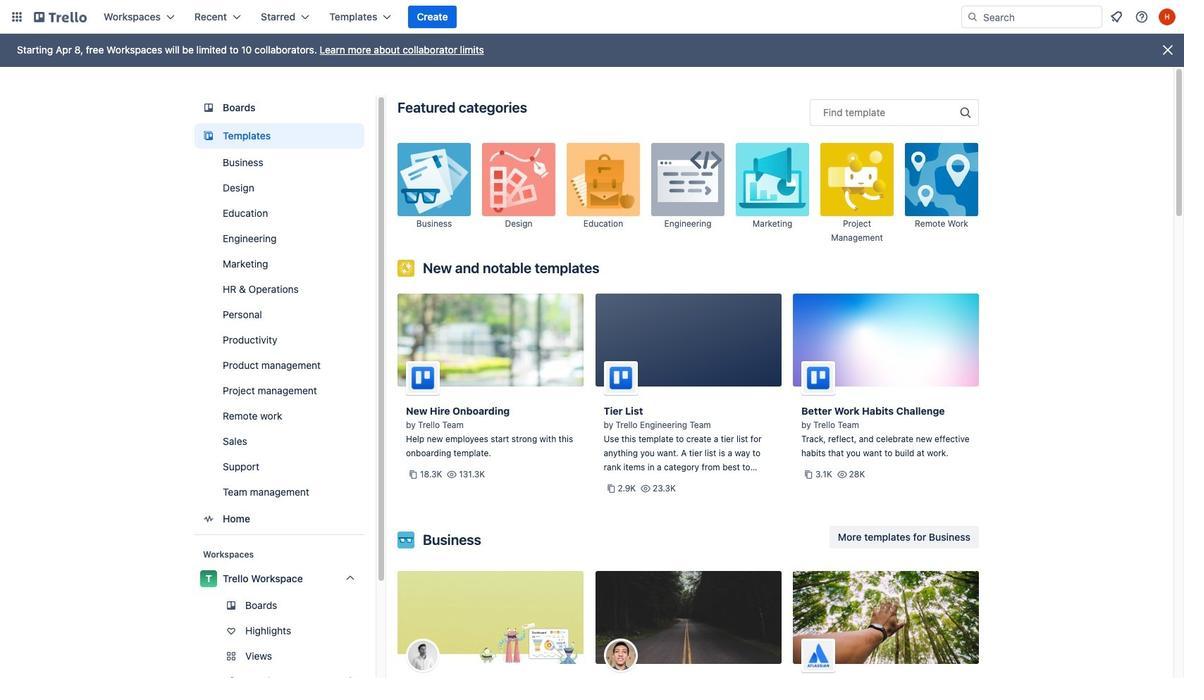 Task type: locate. For each thing, give the bounding box(es) containing it.
back to home image
[[34, 6, 87, 28]]

1 horizontal spatial trello team image
[[801, 362, 835, 395]]

atlassian image
[[801, 639, 835, 673]]

syarfandi achmad image
[[604, 639, 638, 673]]

0 horizontal spatial trello team image
[[406, 362, 440, 395]]

search image
[[967, 11, 978, 23]]

2 trello team image from the left
[[801, 362, 835, 395]]

1 trello team image from the left
[[406, 362, 440, 395]]

0 vertical spatial business icon image
[[398, 143, 471, 216]]

Search field
[[978, 7, 1102, 27]]

toni, founder @ crmble image
[[406, 639, 440, 673]]

1 vertical spatial business icon image
[[398, 532, 414, 549]]

2 business icon image from the top
[[398, 532, 414, 549]]

project management icon image
[[821, 143, 894, 216]]

add image
[[342, 674, 359, 679]]

trello team image
[[406, 362, 440, 395], [801, 362, 835, 395]]

howard (howard38800628) image
[[1159, 8, 1176, 25]]

design icon image
[[482, 143, 555, 216]]

business icon image
[[398, 143, 471, 216], [398, 532, 414, 549]]

None field
[[810, 99, 979, 126]]

engineering icon image
[[651, 143, 725, 216]]



Task type: describe. For each thing, give the bounding box(es) containing it.
home image
[[200, 511, 217, 528]]

forward image
[[362, 649, 379, 665]]

forward image
[[362, 674, 379, 679]]

template board image
[[200, 128, 217, 145]]

primary element
[[0, 0, 1184, 34]]

marketing icon image
[[736, 143, 809, 216]]

board image
[[200, 99, 217, 116]]

1 business icon image from the top
[[398, 143, 471, 216]]

remote work icon image
[[905, 143, 978, 216]]

open information menu image
[[1135, 10, 1149, 24]]

0 notifications image
[[1108, 8, 1125, 25]]

trello engineering team image
[[604, 362, 638, 395]]

education icon image
[[567, 143, 640, 216]]



Task type: vqa. For each thing, say whether or not it's contained in the screenshot.
account
no



